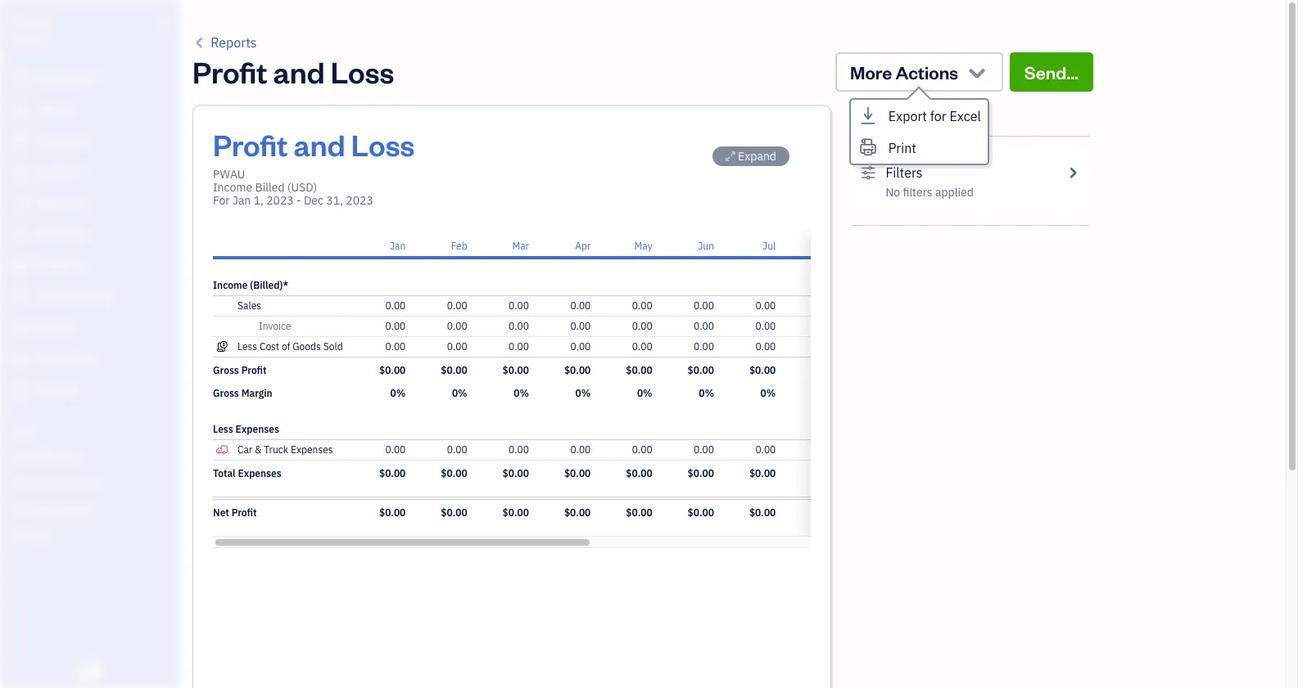 Task type: vqa. For each thing, say whether or not it's contained in the screenshot.
Print
yes



Task type: locate. For each thing, give the bounding box(es) containing it.
1 vertical spatial pwau
[[213, 167, 245, 182]]

2023 left -
[[266, 193, 294, 208]]

0 horizontal spatial category image
[[213, 300, 231, 313]]

pwau inside main element
[[13, 15, 51, 31]]

expenses
[[236, 424, 279, 436], [291, 444, 333, 456], [238, 468, 282, 480]]

less left cost
[[238, 341, 257, 353]]

1 vertical spatial jan
[[390, 240, 406, 252]]

6 0% from the left
[[699, 387, 714, 400]]

profit and loss
[[193, 52, 394, 91]]

chevronright image
[[1065, 163, 1081, 183]]

less expenses
[[213, 424, 279, 436]]

0 horizontal spatial 2023
[[266, 193, 294, 208]]

export for excel
[[889, 108, 981, 125]]

category image left sales
[[213, 300, 231, 313]]

net profit
[[213, 507, 257, 519]]

more actions
[[850, 61, 958, 84]]

margin
[[241, 387, 272, 400]]

2 income from the top
[[213, 279, 248, 292]]

profit right net
[[232, 507, 257, 519]]

gross
[[213, 365, 239, 377], [213, 387, 239, 400]]

income
[[213, 180, 253, 195], [213, 279, 248, 292]]

profit
[[193, 52, 267, 91], [213, 125, 288, 164], [241, 365, 267, 377], [232, 507, 257, 519]]

filters
[[903, 185, 933, 200]]

category image
[[213, 300, 231, 313], [234, 320, 252, 333]]

sales
[[238, 300, 261, 312]]

profit down reports
[[193, 52, 267, 91]]

1 gross from the top
[[213, 365, 239, 377]]

invoice image
[[11, 165, 30, 181]]

loss
[[331, 52, 394, 91], [351, 125, 415, 164]]

0 horizontal spatial pwau
[[13, 15, 51, 31]]

1 vertical spatial expenses
[[291, 444, 333, 456]]

income up sales
[[213, 279, 248, 292]]

0%
[[390, 387, 406, 400], [452, 387, 467, 400], [514, 387, 529, 400], [576, 387, 591, 400], [637, 387, 653, 400], [699, 387, 714, 400], [761, 387, 776, 400], [822, 387, 838, 400]]

and inside profit and loss pwau income billed (usd) for jan 1, 2023 - dec 31, 2023
[[294, 125, 345, 164]]

and right reports button
[[273, 52, 325, 91]]

pwau
[[13, 15, 51, 31], [213, 167, 245, 182]]

0 vertical spatial income
[[213, 180, 253, 195]]

1 vertical spatial less
[[213, 424, 233, 436]]

$0.00
[[379, 365, 406, 377], [441, 365, 467, 377], [503, 365, 529, 377], [564, 365, 591, 377], [626, 365, 653, 377], [688, 365, 714, 377], [750, 365, 776, 377], [811, 365, 838, 377], [379, 468, 406, 480], [441, 468, 467, 480], [503, 468, 529, 480], [564, 468, 591, 480], [626, 468, 653, 480], [688, 468, 714, 480], [750, 468, 776, 480], [811, 468, 838, 480], [379, 507, 406, 519], [441, 507, 467, 519], [503, 507, 529, 519], [564, 507, 591, 519], [626, 507, 653, 519], [688, 507, 714, 519], [750, 507, 776, 519], [811, 507, 838, 519]]

5 0% from the left
[[637, 387, 653, 400]]

settings image
[[861, 163, 876, 183]]

expense image
[[11, 227, 30, 243]]

pwau up owner
[[13, 15, 51, 31]]

expand image
[[726, 150, 735, 163]]

0 vertical spatial and
[[273, 52, 325, 91]]

7 0% from the left
[[761, 387, 776, 400]]

0 vertical spatial category image
[[213, 300, 231, 313]]

1 vertical spatial gross
[[213, 387, 239, 400]]

2023 right 31,
[[346, 193, 373, 208]]

apps image
[[12, 424, 175, 437]]

excel
[[950, 108, 981, 125]]

profit up billed
[[213, 125, 288, 164]]

of
[[282, 341, 290, 353]]

and
[[273, 52, 325, 91], [294, 125, 345, 164]]

gross down gross profit
[[213, 387, 239, 400]]

income left 1,
[[213, 180, 253, 195]]

1 horizontal spatial category image
[[234, 320, 252, 333]]

bank connections image
[[12, 503, 175, 516]]

expenses down &
[[238, 468, 282, 480]]

send…
[[1025, 61, 1079, 84]]

0 vertical spatial jan
[[232, 193, 251, 208]]

less down gross margin
[[213, 424, 233, 436]]

0.00
[[385, 300, 406, 312], [447, 300, 467, 312], [509, 300, 529, 312], [571, 300, 591, 312], [632, 300, 653, 312], [694, 300, 714, 312], [756, 300, 776, 312], [817, 300, 838, 312], [385, 320, 406, 333], [447, 320, 467, 333], [509, 320, 529, 333], [571, 320, 591, 333], [632, 320, 653, 333], [694, 320, 714, 333], [756, 320, 776, 333], [817, 320, 838, 333], [385, 341, 406, 353], [447, 341, 467, 353], [509, 341, 529, 353], [571, 341, 591, 353], [632, 341, 653, 353], [694, 341, 714, 353], [756, 341, 776, 353], [817, 341, 838, 353], [385, 444, 406, 456], [447, 444, 467, 456], [509, 444, 529, 456], [571, 444, 591, 456], [632, 444, 653, 456], [694, 444, 714, 456], [756, 444, 776, 456], [817, 444, 838, 456]]

2 0% from the left
[[452, 387, 467, 400]]

1 horizontal spatial jan
[[390, 240, 406, 252]]

settings
[[851, 105, 919, 128]]

1 income from the top
[[213, 180, 253, 195]]

team members image
[[12, 451, 175, 464]]

1 vertical spatial and
[[294, 125, 345, 164]]

export
[[889, 108, 927, 125]]

jan
[[232, 193, 251, 208], [390, 240, 406, 252]]

payment image
[[11, 196, 30, 212]]

category image down sales
[[234, 320, 252, 333]]

settings image
[[12, 529, 175, 542]]

profit and loss pwau income billed (usd) for jan 1, 2023 - dec 31, 2023
[[213, 125, 415, 208]]

0 vertical spatial less
[[238, 341, 257, 353]]

for
[[213, 193, 230, 208]]

1 vertical spatial loss
[[351, 125, 415, 164]]

export for excel button
[[851, 100, 988, 132]]

timer image
[[11, 289, 30, 306]]

1,
[[254, 193, 264, 208]]

0 vertical spatial gross
[[213, 365, 239, 377]]

3 0% from the left
[[514, 387, 529, 400]]

for
[[930, 108, 947, 125]]

expenses for less expenses
[[236, 424, 279, 436]]

(billed)*
[[250, 279, 288, 292]]

1 vertical spatial category image
[[234, 320, 252, 333]]

0 horizontal spatial jan
[[232, 193, 251, 208]]

jun
[[698, 240, 714, 252]]

and up (usd)
[[294, 125, 345, 164]]

print button
[[851, 132, 988, 164]]

0 horizontal spatial less
[[213, 424, 233, 436]]

chevronleft image
[[193, 33, 208, 52]]

total
[[213, 468, 236, 480]]

0 vertical spatial pwau
[[13, 15, 51, 31]]

2 gross from the top
[[213, 387, 239, 400]]

no filters applied
[[886, 185, 974, 200]]

more actions button
[[836, 52, 1003, 92]]

expand
[[738, 149, 777, 164]]

2 2023 from the left
[[346, 193, 373, 208]]

gross up gross margin
[[213, 365, 239, 377]]

less cost of goods sold
[[238, 341, 343, 353]]

2023
[[266, 193, 294, 208], [346, 193, 373, 208]]

1 horizontal spatial 2023
[[346, 193, 373, 208]]

expand button
[[713, 147, 790, 166]]

expenses right truck
[[291, 444, 333, 456]]

pwau inside profit and loss pwau income billed (usd) for jan 1, 2023 - dec 31, 2023
[[213, 167, 245, 182]]

less
[[238, 341, 257, 353], [213, 424, 233, 436]]

2 vertical spatial expenses
[[238, 468, 282, 480]]

0 vertical spatial loss
[[331, 52, 394, 91]]

client image
[[11, 102, 30, 119]]

&
[[255, 444, 262, 456]]

0 vertical spatial expenses
[[236, 424, 279, 436]]

1 horizontal spatial less
[[238, 341, 257, 353]]

jan left feb
[[390, 240, 406, 252]]

total expenses
[[213, 468, 282, 480]]

project image
[[11, 258, 30, 274]]

chart image
[[11, 351, 30, 368]]

loss inside profit and loss pwau income billed (usd) for jan 1, 2023 - dec 31, 2023
[[351, 125, 415, 164]]

1 horizontal spatial pwau
[[213, 167, 245, 182]]

estimate image
[[11, 134, 30, 150]]

gross margin
[[213, 387, 272, 400]]

expenses up &
[[236, 424, 279, 436]]

1 vertical spatial income
[[213, 279, 248, 292]]

4 0% from the left
[[576, 387, 591, 400]]

jan left 1,
[[232, 193, 251, 208]]

pwau up for
[[213, 167, 245, 182]]

main element
[[0, 0, 221, 689]]



Task type: describe. For each thing, give the bounding box(es) containing it.
dec
[[304, 193, 324, 208]]

feb
[[451, 240, 467, 252]]

category image for sales
[[213, 300, 231, 313]]

print
[[889, 140, 917, 156]]

profit up 'margin'
[[241, 365, 267, 377]]

cost
[[260, 341, 279, 353]]

and for profit and loss pwau income billed (usd) for jan 1, 2023 - dec 31, 2023
[[294, 125, 345, 164]]

1 2023 from the left
[[266, 193, 294, 208]]

report image
[[11, 383, 30, 399]]

8 0% from the left
[[822, 387, 838, 400]]

income inside profit and loss pwau income billed (usd) for jan 1, 2023 - dec 31, 2023
[[213, 180, 253, 195]]

reports
[[211, 34, 257, 51]]

no
[[886, 185, 900, 200]]

less for less cost of goods sold
[[238, 341, 257, 353]]

loss for profit and loss pwau income billed (usd) for jan 1, 2023 - dec 31, 2023
[[351, 125, 415, 164]]

jul
[[763, 240, 776, 252]]

chevrondown image
[[966, 61, 989, 84]]

expenses for total expenses
[[238, 468, 282, 480]]

loss for profit and loss
[[331, 52, 394, 91]]

pwau owner
[[13, 15, 51, 45]]

car
[[238, 444, 253, 456]]

jan inside profit and loss pwau income billed (usd) for jan 1, 2023 - dec 31, 2023
[[232, 193, 251, 208]]

invoice
[[259, 320, 291, 333]]

sold
[[323, 341, 343, 353]]

mar
[[512, 240, 529, 252]]

send… button
[[1010, 52, 1094, 92]]

truck
[[264, 444, 289, 456]]

gross for gross profit
[[213, 365, 239, 377]]

category image for invoice
[[234, 320, 252, 333]]

applied
[[935, 185, 974, 200]]

(usd)
[[287, 180, 317, 195]]

less for less expenses
[[213, 424, 233, 436]]

aug
[[821, 240, 838, 252]]

dashboard image
[[11, 71, 30, 88]]

-
[[297, 193, 301, 208]]

gross for gross margin
[[213, 387, 239, 400]]

net
[[213, 507, 229, 519]]

and for profit and loss
[[273, 52, 325, 91]]

owner
[[13, 33, 43, 45]]

items and services image
[[12, 477, 175, 490]]

reports button
[[193, 33, 257, 52]]

31,
[[326, 193, 343, 208]]

actions
[[896, 61, 958, 84]]

freshbooks image
[[77, 663, 103, 682]]

more
[[850, 61, 892, 84]]

goods
[[293, 341, 321, 353]]

filters
[[886, 165, 923, 181]]

apr
[[575, 240, 591, 252]]

gross profit
[[213, 365, 267, 377]]

1 0% from the left
[[390, 387, 406, 400]]

car & truck expenses
[[238, 444, 333, 456]]

money image
[[11, 320, 30, 337]]

may
[[635, 240, 653, 252]]

income (billed)*
[[213, 279, 288, 292]]

billed
[[255, 180, 285, 195]]

profit inside profit and loss pwau income billed (usd) for jan 1, 2023 - dec 31, 2023
[[213, 125, 288, 164]]



